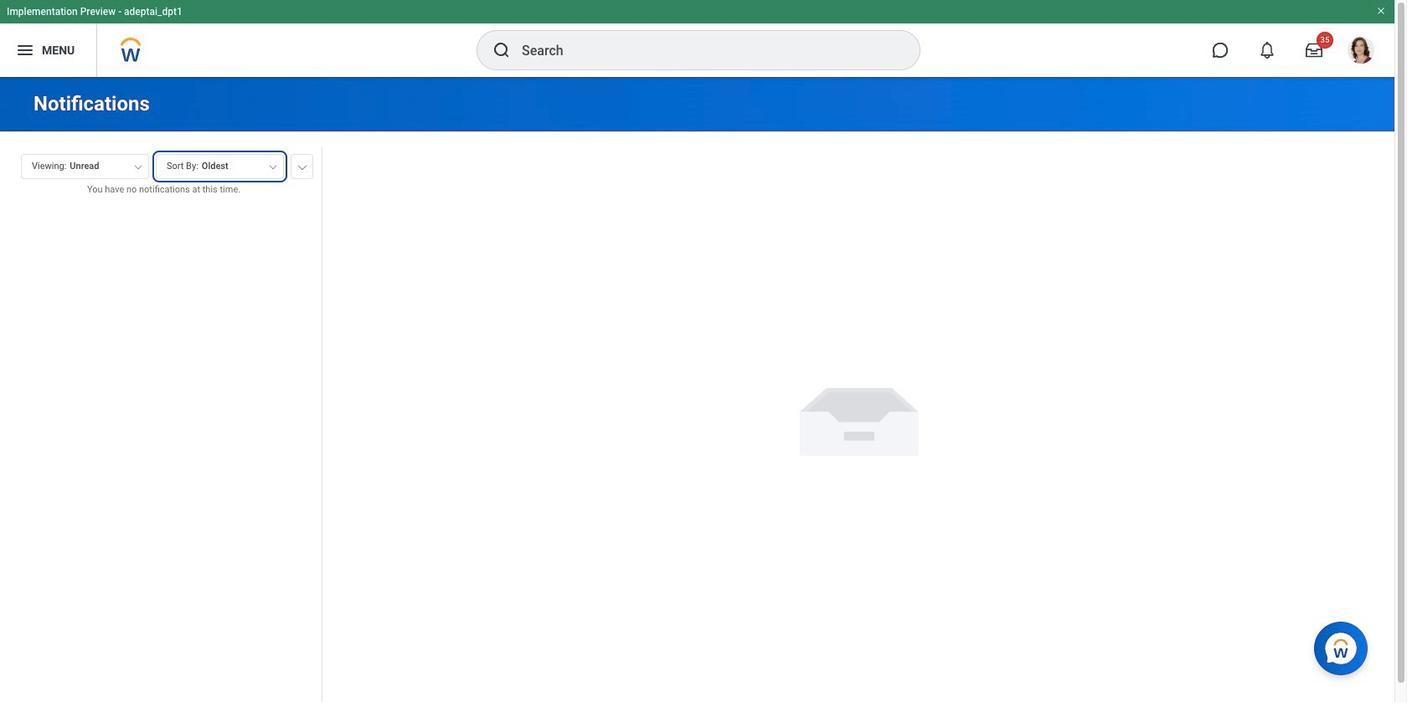 Task type: vqa. For each thing, say whether or not it's contained in the screenshot.
rules for Manage Certifications
no



Task type: locate. For each thing, give the bounding box(es) containing it.
main content
[[0, 77, 1395, 703]]

inbox large image
[[1306, 42, 1323, 59]]

profile logan mcneil image
[[1348, 37, 1375, 67]]

inbox items list box
[[0, 209, 322, 703]]

notifications large image
[[1259, 42, 1276, 59]]

tab panel
[[0, 147, 322, 703]]

Search Workday  search field
[[522, 32, 886, 69]]

close environment banner image
[[1377, 6, 1387, 16]]

banner
[[0, 0, 1395, 77]]



Task type: describe. For each thing, give the bounding box(es) containing it.
justify image
[[15, 40, 35, 60]]

more image
[[297, 162, 307, 170]]

search image
[[492, 40, 512, 60]]

reading pane region
[[323, 132, 1395, 703]]



